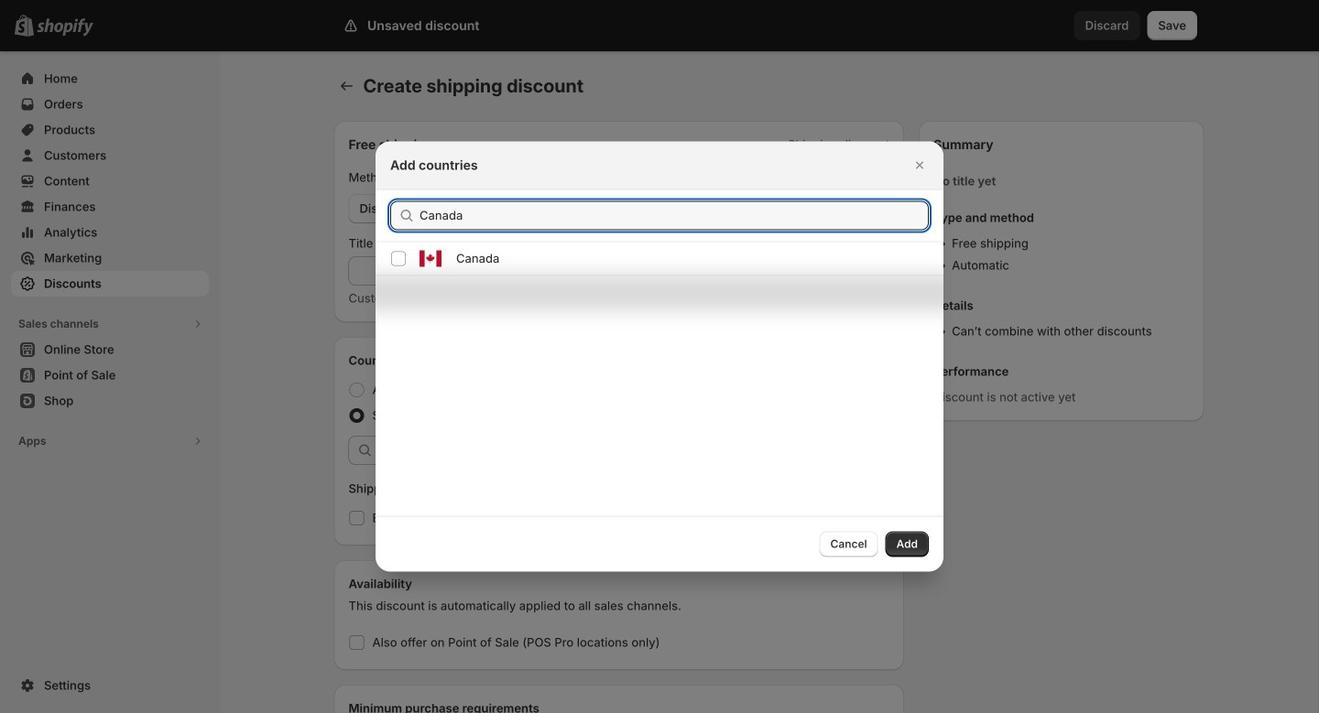 Task type: vqa. For each thing, say whether or not it's contained in the screenshot.
'Test Store' icon
no



Task type: describe. For each thing, give the bounding box(es) containing it.
Search countries text field
[[420, 201, 929, 230]]

shopify image
[[37, 18, 93, 36]]



Task type: locate. For each thing, give the bounding box(es) containing it.
dialog
[[0, 142, 1319, 572]]



